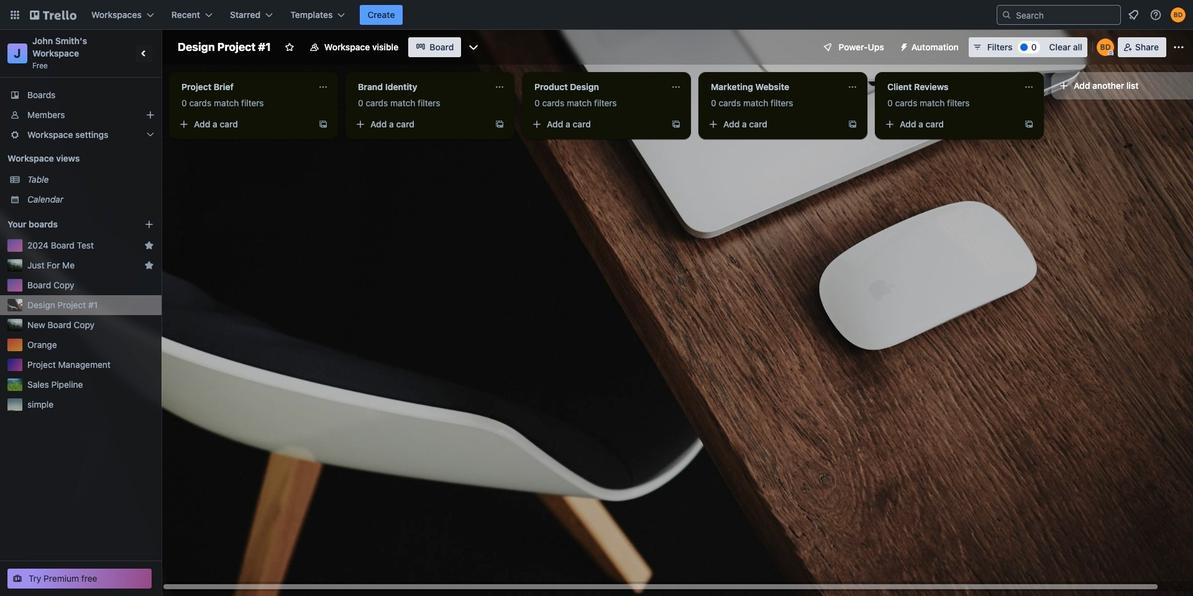 Task type: describe. For each thing, give the bounding box(es) containing it.
barb dwyer (barbdwyer3) image
[[1097, 39, 1115, 56]]

1 starred icon image from the top
[[144, 241, 154, 251]]

back to home image
[[30, 5, 76, 25]]

0 notifications image
[[1127, 7, 1142, 22]]

workspace navigation collapse icon image
[[136, 45, 153, 62]]

add board image
[[144, 219, 154, 229]]

sm image
[[895, 37, 912, 55]]

3 create from template… image from the left
[[848, 119, 858, 129]]

2 starred icon image from the top
[[144, 261, 154, 270]]

barb dwyer (barbdwyer3) image
[[1171, 7, 1186, 22]]

this member is an admin of this board. image
[[1109, 50, 1114, 56]]

2 create from template… image from the left
[[495, 119, 505, 129]]

open information menu image
[[1150, 9, 1163, 21]]



Task type: vqa. For each thing, say whether or not it's contained in the screenshot.
first sm icon from right
no



Task type: locate. For each thing, give the bounding box(es) containing it.
create from template… image
[[672, 119, 681, 129], [1025, 119, 1035, 129]]

1 horizontal spatial create from template… image
[[495, 119, 505, 129]]

1 create from template… image from the left
[[672, 119, 681, 129]]

1 vertical spatial starred icon image
[[144, 261, 154, 270]]

2 create from template… image from the left
[[1025, 119, 1035, 129]]

Board name text field
[[172, 37, 277, 57]]

show menu image
[[1173, 41, 1186, 53]]

primary element
[[0, 0, 1194, 30]]

1 create from template… image from the left
[[318, 119, 328, 129]]

0 vertical spatial starred icon image
[[144, 241, 154, 251]]

search image
[[1002, 10, 1012, 20]]

1 horizontal spatial create from template… image
[[1025, 119, 1035, 129]]

customize views image
[[468, 41, 480, 53]]

0 horizontal spatial create from template… image
[[318, 119, 328, 129]]

star or unstar board image
[[285, 42, 295, 52]]

None text field
[[174, 77, 313, 97], [351, 77, 490, 97], [527, 77, 667, 97], [174, 77, 313, 97], [351, 77, 490, 97], [527, 77, 667, 97]]

0 horizontal spatial create from template… image
[[672, 119, 681, 129]]

2 horizontal spatial create from template… image
[[848, 119, 858, 129]]

starred icon image
[[144, 241, 154, 251], [144, 261, 154, 270]]

Search field
[[1012, 6, 1121, 24]]

your boards with 9 items element
[[7, 217, 126, 232]]

create from template… image
[[318, 119, 328, 129], [495, 119, 505, 129], [848, 119, 858, 129]]

None text field
[[704, 77, 843, 97], [880, 77, 1020, 97], [704, 77, 843, 97], [880, 77, 1020, 97]]



